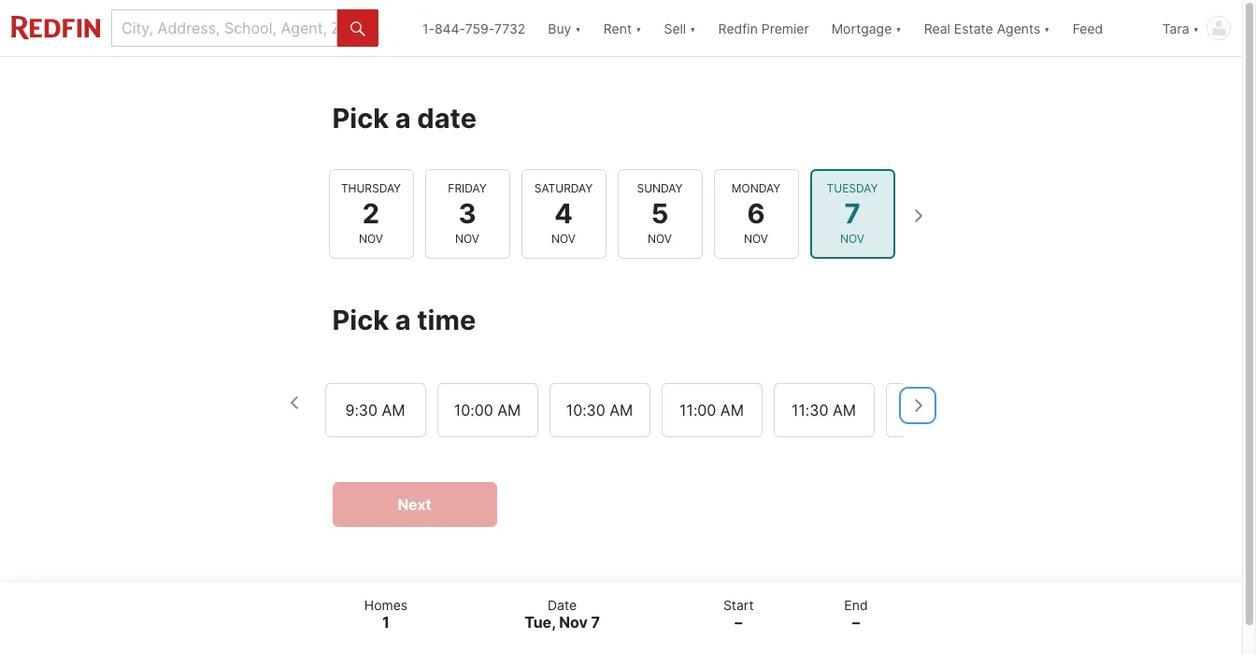 Task type: locate. For each thing, give the bounding box(es) containing it.
nov down 4
[[552, 232, 576, 246]]

pick
[[332, 102, 389, 135], [332, 304, 389, 337]]

▾ inside sell ▾ dropdown button
[[690, 20, 696, 36]]

am right 10:00
[[498, 401, 521, 419]]

a
[[395, 102, 411, 135], [395, 304, 411, 337]]

buy ▾ button
[[537, 0, 593, 56]]

5 ▾ from the left
[[1045, 20, 1051, 36]]

nov for 4
[[552, 232, 576, 246]]

10:00
[[454, 401, 493, 419]]

1 – from the left
[[735, 613, 743, 632]]

real estate agents ▾ link
[[924, 0, 1051, 56]]

1-844-759-7732 link
[[423, 20, 526, 36]]

1 horizontal spatial –
[[853, 613, 860, 632]]

real estate agents ▾ button
[[913, 0, 1062, 56]]

▾ right tara
[[1194, 20, 1200, 36]]

nov inside thursday 2 nov
[[359, 232, 383, 246]]

2 a from the top
[[395, 304, 411, 337]]

10:00 am button
[[437, 383, 538, 437]]

a for date
[[395, 102, 411, 135]]

4 ▾ from the left
[[896, 20, 902, 36]]

11:30 am
[[792, 401, 856, 419]]

homes
[[364, 597, 408, 613]]

nov inside friday 3 nov
[[455, 232, 480, 246]]

1-
[[423, 20, 435, 36]]

nov down 6
[[744, 232, 769, 246]]

1 ▾ from the left
[[575, 20, 581, 36]]

▾ right mortgage
[[896, 20, 902, 36]]

1 am from the left
[[382, 401, 405, 419]]

pick up thursday
[[332, 102, 389, 135]]

– for start –
[[735, 613, 743, 632]]

am inside button
[[498, 401, 521, 419]]

pick for pick a date
[[332, 102, 389, 135]]

nov for 2
[[359, 232, 383, 246]]

6
[[747, 197, 765, 230]]

am
[[382, 401, 405, 419], [498, 401, 521, 419], [610, 401, 633, 419], [721, 401, 744, 419], [833, 401, 856, 419]]

7 right tue,
[[591, 613, 600, 632]]

real
[[924, 20, 951, 36]]

agents
[[997, 20, 1041, 36]]

saturday
[[535, 182, 593, 196]]

7
[[845, 197, 861, 230], [591, 613, 600, 632]]

– down end
[[853, 613, 860, 632]]

5 am from the left
[[833, 401, 856, 419]]

tuesday 7 nov
[[827, 182, 878, 246]]

am for 9:30 am
[[382, 401, 405, 419]]

am for 10:00 am
[[498, 401, 521, 419]]

next button
[[332, 482, 497, 527]]

monday
[[732, 182, 781, 196]]

▾ inside buy ▾ dropdown button
[[575, 20, 581, 36]]

0 horizontal spatial –
[[735, 613, 743, 632]]

nov inside date tue, nov  7
[[559, 613, 588, 632]]

1 vertical spatial a
[[395, 304, 411, 337]]

2 pick from the top
[[332, 304, 389, 337]]

nov
[[359, 232, 383, 246], [455, 232, 480, 246], [552, 232, 576, 246], [648, 232, 672, 246], [744, 232, 769, 246], [841, 232, 865, 246], [559, 613, 588, 632]]

▾
[[575, 20, 581, 36], [636, 20, 642, 36], [690, 20, 696, 36], [896, 20, 902, 36], [1045, 20, 1051, 36], [1194, 20, 1200, 36]]

pick a time
[[332, 304, 476, 337]]

9:30
[[345, 401, 378, 419]]

thursday
[[341, 182, 401, 196]]

am right the 11:30
[[833, 401, 856, 419]]

sell ▾
[[664, 20, 696, 36]]

4 am from the left
[[721, 401, 744, 419]]

redfin
[[719, 20, 758, 36]]

a left date
[[395, 102, 411, 135]]

10:00 am
[[454, 401, 521, 419]]

– inside end –
[[853, 613, 860, 632]]

nov inside saturday 4 nov
[[552, 232, 576, 246]]

3 am from the left
[[610, 401, 633, 419]]

6 ▾ from the left
[[1194, 20, 1200, 36]]

7 inside date tue, nov  7
[[591, 613, 600, 632]]

2 am from the left
[[498, 401, 521, 419]]

tue,
[[525, 613, 556, 632]]

time
[[417, 304, 476, 337]]

0 vertical spatial 7
[[845, 197, 861, 230]]

buy ▾ button
[[548, 0, 581, 56]]

nov down date
[[559, 613, 588, 632]]

nov for 7
[[841, 232, 865, 246]]

▾ for tara ▾
[[1194, 20, 1200, 36]]

pick left time on the left
[[332, 304, 389, 337]]

0 horizontal spatial 7
[[591, 613, 600, 632]]

5
[[651, 197, 669, 230]]

sunday
[[637, 182, 683, 196]]

rent
[[604, 20, 632, 36]]

nov down tuesday
[[841, 232, 865, 246]]

mortgage ▾ button
[[832, 0, 902, 56]]

3 ▾ from the left
[[690, 20, 696, 36]]

friday 3 nov
[[448, 182, 487, 246]]

–
[[735, 613, 743, 632], [853, 613, 860, 632]]

1-844-759-7732
[[423, 20, 526, 36]]

nov down 3
[[455, 232, 480, 246]]

rent ▾
[[604, 20, 642, 36]]

am right "11:00"
[[721, 401, 744, 419]]

nov down 5
[[648, 232, 672, 246]]

1 horizontal spatial 7
[[845, 197, 861, 230]]

start
[[724, 597, 754, 613]]

2 ▾ from the left
[[636, 20, 642, 36]]

1 next image from the top
[[903, 201, 933, 231]]

▾ right sell
[[690, 20, 696, 36]]

– down "start"
[[735, 613, 743, 632]]

– inside 'start –'
[[735, 613, 743, 632]]

0 vertical spatial a
[[395, 102, 411, 135]]

▾ inside mortgage ▾ dropdown button
[[896, 20, 902, 36]]

2 next image from the top
[[903, 390, 933, 420]]

10:30 am
[[566, 401, 633, 419]]

1 vertical spatial next image
[[903, 390, 933, 420]]

1 vertical spatial 7
[[591, 613, 600, 632]]

am right 9:30
[[382, 401, 405, 419]]

2 – from the left
[[853, 613, 860, 632]]

▾ right the rent
[[636, 20, 642, 36]]

1 vertical spatial pick
[[332, 304, 389, 337]]

nov down 2
[[359, 232, 383, 246]]

tuesday
[[827, 182, 878, 196]]

0 vertical spatial pick
[[332, 102, 389, 135]]

▾ right agents in the right top of the page
[[1045, 20, 1051, 36]]

am right the 10:30
[[610, 401, 633, 419]]

a left time on the left
[[395, 304, 411, 337]]

1 a from the top
[[395, 102, 411, 135]]

nov inside sunday 5 nov
[[648, 232, 672, 246]]

am for 10:30 am
[[610, 401, 633, 419]]

10:30
[[566, 401, 606, 419]]

am inside button
[[721, 401, 744, 419]]

premier
[[762, 20, 809, 36]]

next image
[[903, 201, 933, 231], [903, 390, 933, 420]]

redfin premier
[[719, 20, 809, 36]]

nov inside monday 6 nov
[[744, 232, 769, 246]]

0 vertical spatial next image
[[903, 201, 933, 231]]

▾ right the buy
[[575, 20, 581, 36]]

nov inside tuesday 7 nov
[[841, 232, 865, 246]]

homes 1
[[364, 597, 408, 632]]

1 pick from the top
[[332, 102, 389, 135]]

mortgage ▾ button
[[821, 0, 913, 56]]

▾ inside rent ▾ dropdown button
[[636, 20, 642, 36]]

monday 6 nov
[[732, 182, 781, 246]]

sell ▾ button
[[653, 0, 707, 56]]

7 down tuesday
[[845, 197, 861, 230]]



Task type: vqa. For each thing, say whether or not it's contained in the screenshot.
980
no



Task type: describe. For each thing, give the bounding box(es) containing it.
7 inside tuesday 7 nov
[[845, 197, 861, 230]]

1
[[382, 613, 390, 632]]

date
[[548, 597, 577, 613]]

nov for 3
[[455, 232, 480, 246]]

9:30 am
[[345, 401, 405, 419]]

rent ▾ button
[[604, 0, 642, 56]]

2
[[363, 197, 380, 230]]

tara
[[1163, 20, 1190, 36]]

next
[[398, 495, 432, 514]]

rent ▾ button
[[593, 0, 653, 56]]

friday
[[448, 182, 487, 196]]

a for time
[[395, 304, 411, 337]]

pick for pick a time
[[332, 304, 389, 337]]

▾ for buy ▾
[[575, 20, 581, 36]]

date
[[417, 102, 477, 135]]

am for 11:00 am
[[721, 401, 744, 419]]

end
[[845, 597, 868, 613]]

submit search image
[[350, 21, 365, 36]]

mortgage ▾
[[832, 20, 902, 36]]

9:30 am button
[[325, 383, 426, 437]]

844-
[[435, 20, 465, 36]]

7732
[[495, 20, 526, 36]]

3
[[459, 197, 476, 230]]

mortgage
[[832, 20, 892, 36]]

feed
[[1073, 20, 1104, 36]]

buy
[[548, 20, 572, 36]]

sunday 5 nov
[[637, 182, 683, 246]]

4
[[555, 197, 573, 230]]

11:00
[[680, 401, 717, 419]]

saturday 4 nov
[[535, 182, 593, 246]]

– for end –
[[853, 613, 860, 632]]

11:30 am button
[[774, 383, 875, 437]]

buy ▾
[[548, 20, 581, 36]]

start –
[[724, 597, 754, 632]]

▾ for mortgage ▾
[[896, 20, 902, 36]]

10:30 am button
[[549, 383, 650, 437]]

City, Address, School, Agent, ZIP search field
[[111, 9, 337, 47]]

feed button
[[1062, 0, 1152, 56]]

real estate agents ▾
[[924, 20, 1051, 36]]

pick a date
[[332, 102, 477, 135]]

sell ▾ button
[[664, 0, 696, 56]]

date tue, nov  7
[[525, 597, 600, 632]]

▾ for sell ▾
[[690, 20, 696, 36]]

estate
[[955, 20, 994, 36]]

▾ for rent ▾
[[636, 20, 642, 36]]

11:00 am
[[680, 401, 744, 419]]

sell
[[664, 20, 686, 36]]

11:30
[[792, 401, 829, 419]]

759-
[[465, 20, 495, 36]]

previous image
[[280, 388, 310, 417]]

am for 11:30 am
[[833, 401, 856, 419]]

redfin premier button
[[707, 0, 821, 56]]

▾ inside real estate agents ▾ link
[[1045, 20, 1051, 36]]

11:00 am button
[[662, 383, 763, 437]]

nov for 6
[[744, 232, 769, 246]]

tara ▾
[[1163, 20, 1200, 36]]

thursday 2 nov
[[341, 182, 401, 246]]

nov for 5
[[648, 232, 672, 246]]

end –
[[845, 597, 868, 632]]



